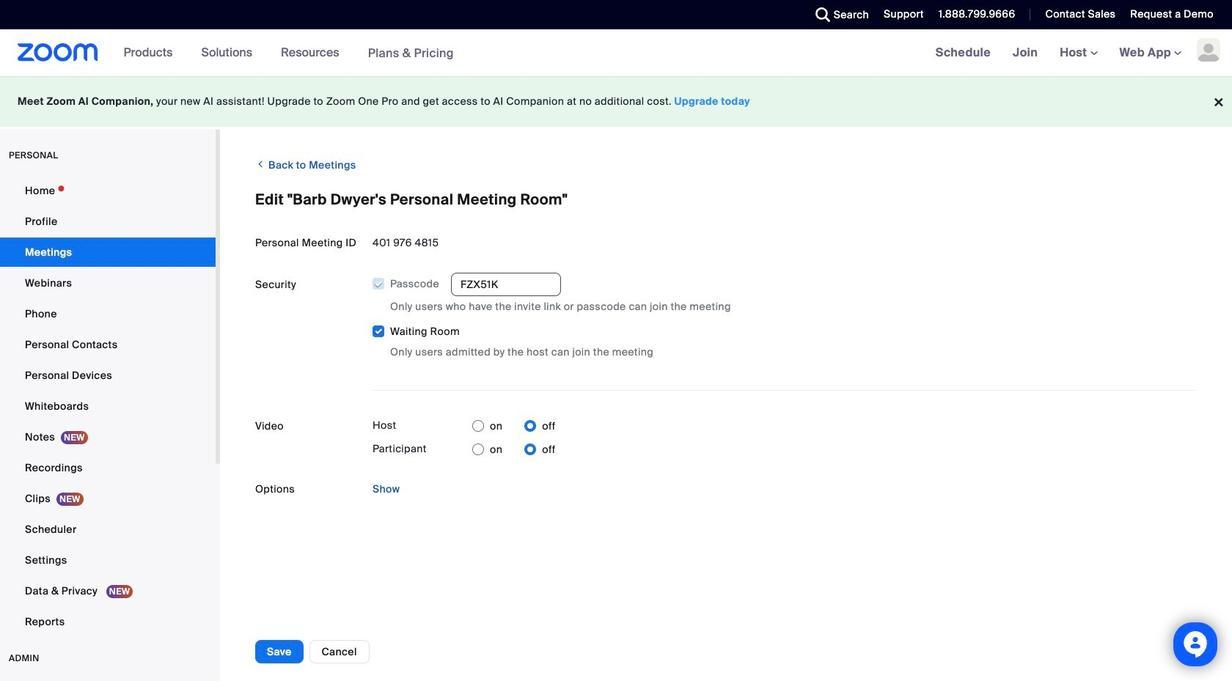 Task type: locate. For each thing, give the bounding box(es) containing it.
option group
[[472, 415, 556, 438], [472, 438, 556, 461]]

banner
[[0, 29, 1232, 77]]

group
[[372, 273, 1197, 360]]

1 option group from the top
[[472, 415, 556, 438]]

2 option group from the top
[[472, 438, 556, 461]]

footer
[[0, 76, 1232, 127]]

left image
[[255, 157, 266, 172]]

None text field
[[451, 273, 561, 296]]



Task type: describe. For each thing, give the bounding box(es) containing it.
meetings navigation
[[925, 29, 1232, 77]]

profile picture image
[[1197, 38, 1220, 62]]

zoom logo image
[[18, 43, 98, 62]]

product information navigation
[[113, 29, 465, 77]]

personal menu menu
[[0, 176, 216, 638]]



Task type: vqa. For each thing, say whether or not it's contained in the screenshot.
1st option group from the bottom
yes



